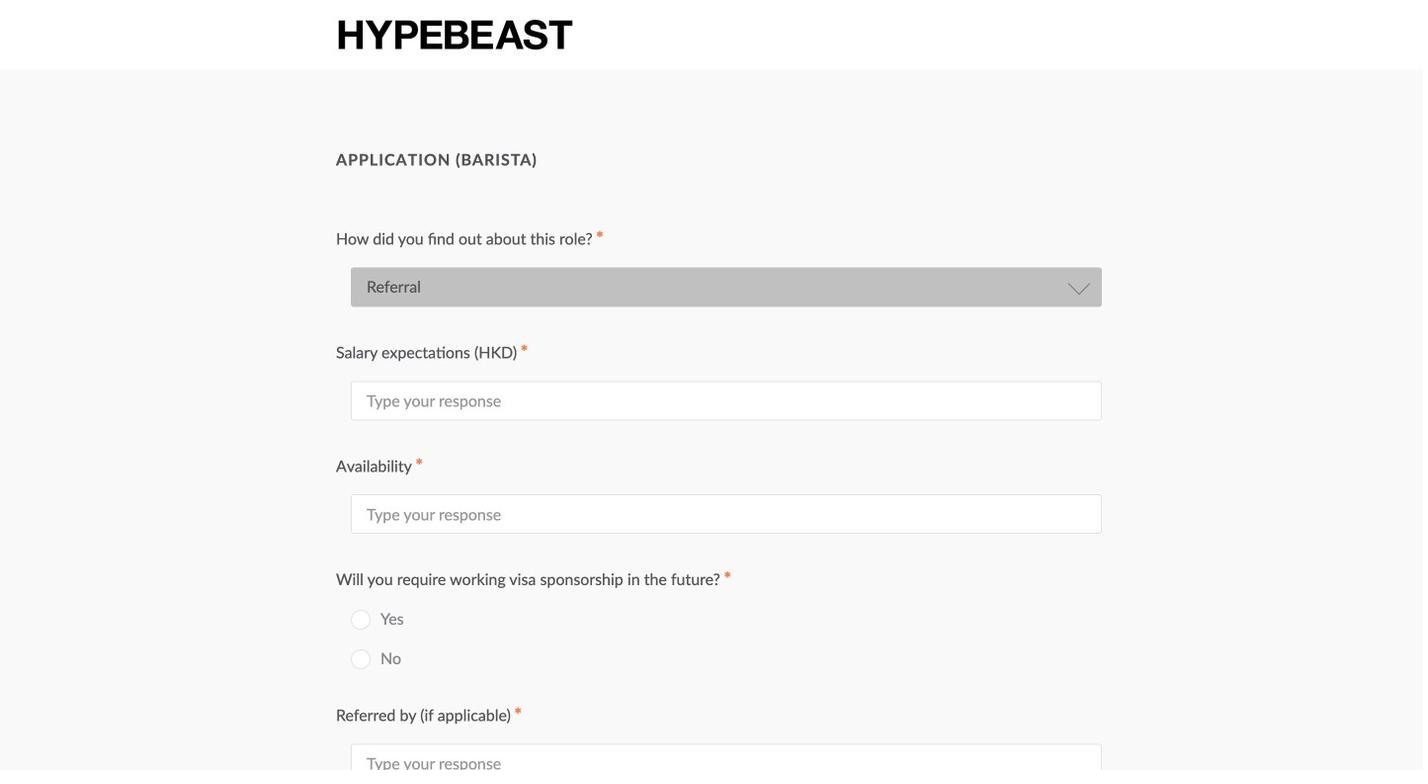 Task type: locate. For each thing, give the bounding box(es) containing it.
0 vertical spatial type your response text field
[[351, 381, 1102, 420]]

None text field
[[559, 13, 1042, 52]]

None radio
[[351, 610, 371, 630], [351, 650, 371, 669], [351, 610, 371, 630], [351, 650, 371, 669]]

1 vertical spatial type your response text field
[[351, 744, 1102, 770]]

Type your response text field
[[351, 381, 1102, 420], [351, 744, 1102, 770]]



Task type: describe. For each thing, give the bounding box(es) containing it.
hypebeast logo image
[[336, 17, 575, 52]]

1 type your response text field from the top
[[351, 381, 1102, 420]]

2 type your response text field from the top
[[351, 744, 1102, 770]]

Type your response text field
[[351, 495, 1102, 534]]



Task type: vqa. For each thing, say whether or not it's contained in the screenshot.
Nuvoair Logo
no



